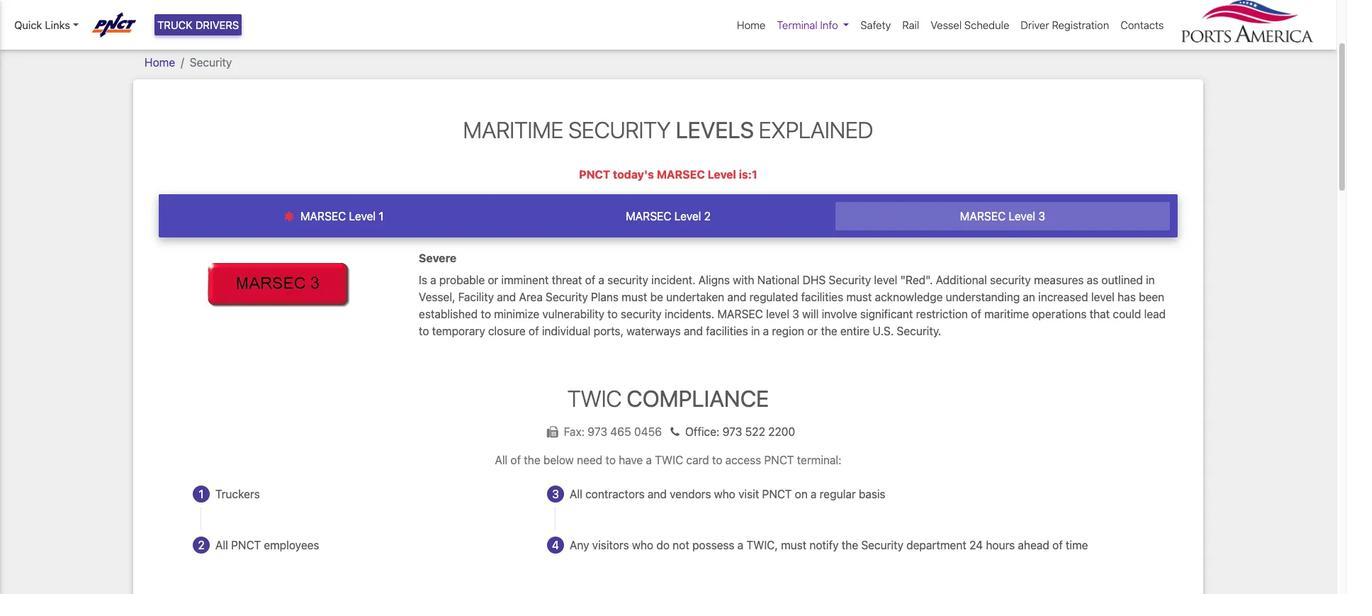Task type: locate. For each thing, give the bounding box(es) containing it.
1 horizontal spatial 3
[[793, 307, 800, 320]]

is
[[419, 273, 427, 286]]

1 vertical spatial 1
[[199, 488, 204, 500]]

home down truck
[[145, 56, 175, 68]]

1 horizontal spatial facilities
[[801, 290, 844, 303]]

who left visit
[[714, 488, 736, 500]]

contacts link
[[1115, 11, 1170, 39]]

contacts
[[1121, 18, 1164, 31]]

2 inside "tab list"
[[704, 210, 711, 223]]

0 horizontal spatial home link
[[145, 56, 175, 68]]

all for all pnct employees
[[215, 539, 228, 551]]

pnct left on
[[762, 488, 792, 500]]

to
[[481, 307, 491, 320], [608, 307, 618, 320], [419, 324, 429, 337], [606, 454, 616, 466], [712, 454, 723, 466]]

0 horizontal spatial facilities
[[706, 324, 748, 337]]

522
[[745, 425, 765, 438]]

all down truckers
[[215, 539, 228, 551]]

1 vertical spatial or
[[808, 324, 818, 337]]

must
[[622, 290, 647, 303], [847, 290, 872, 303], [781, 539, 807, 551]]

u.s.
[[873, 324, 894, 337]]

1 horizontal spatial 2
[[704, 210, 711, 223]]

facilities
[[801, 290, 844, 303], [706, 324, 748, 337]]

0 horizontal spatial or
[[488, 273, 499, 286]]

973 right fax:
[[588, 425, 608, 438]]

1 vertical spatial home link
[[145, 56, 175, 68]]

973
[[588, 425, 608, 438], [723, 425, 742, 438]]

individual
[[542, 324, 591, 337]]

all down need
[[570, 488, 583, 500]]

all
[[495, 454, 508, 466], [570, 488, 583, 500], [215, 539, 228, 551]]

safety
[[861, 18, 891, 31]]

0 horizontal spatial all
[[215, 539, 228, 551]]

2 horizontal spatial level
[[1092, 290, 1115, 303]]

3 inside the marsec level 3 link
[[1039, 210, 1046, 223]]

0 horizontal spatial 2
[[198, 539, 205, 551]]

all contractors and vendors who visit pnct on a regular basis
[[570, 488, 886, 500]]

1 horizontal spatial in
[[1146, 273, 1155, 286]]

1 vertical spatial 3
[[793, 307, 800, 320]]

0 vertical spatial level
[[874, 273, 898, 286]]

0 vertical spatial home
[[737, 18, 766, 31]]

visit
[[739, 488, 759, 500]]

1 horizontal spatial home link
[[732, 11, 772, 39]]

973 left 522
[[723, 425, 742, 438]]

2 down pnct today's marsec level is:1
[[704, 210, 711, 223]]

0 vertical spatial facilities
[[801, 290, 844, 303]]

all pnct employees
[[215, 539, 319, 551]]

facilities down the incidents.
[[706, 324, 748, 337]]

truckers
[[215, 488, 260, 500]]

2 left all pnct employees
[[198, 539, 205, 551]]

has
[[1118, 290, 1136, 303]]

the down involve
[[821, 324, 838, 337]]

vessel
[[931, 18, 962, 31]]

1 horizontal spatial who
[[714, 488, 736, 500]]

fax: 973 465 0456
[[564, 425, 665, 438]]

must up involve
[[847, 290, 872, 303]]

3 left will
[[793, 307, 800, 320]]

1 vertical spatial facilities
[[706, 324, 748, 337]]

level up that
[[1092, 290, 1115, 303]]

card
[[687, 454, 709, 466]]

must left notify
[[781, 539, 807, 551]]

truck drivers
[[157, 18, 239, 31]]

2 vertical spatial the
[[842, 539, 859, 551]]

2 vertical spatial all
[[215, 539, 228, 551]]

who
[[714, 488, 736, 500], [632, 539, 654, 551]]

twic up the fax: 973 465 0456
[[568, 385, 622, 412]]

region
[[772, 324, 805, 337]]

3 up measures
[[1039, 210, 1046, 223]]

as
[[1087, 273, 1099, 286]]

twic left "card"
[[655, 454, 684, 466]]

pnct down 2200
[[764, 454, 794, 466]]

must left be
[[622, 290, 647, 303]]

or down will
[[808, 324, 818, 337]]

marsec level 1
[[297, 210, 384, 223]]

registration
[[1052, 18, 1110, 31]]

closure
[[488, 324, 526, 337]]

entire
[[841, 324, 870, 337]]

national
[[758, 273, 800, 286]]

on
[[795, 488, 808, 500]]

to down established
[[419, 324, 429, 337]]

of
[[585, 273, 596, 286], [971, 307, 982, 320], [529, 324, 539, 337], [511, 454, 521, 466], [1053, 539, 1063, 551]]

who left do
[[632, 539, 654, 551]]

in left region
[[751, 324, 760, 337]]

temporary
[[432, 324, 485, 337]]

"red".
[[901, 273, 933, 286]]

0 horizontal spatial level
[[766, 307, 790, 320]]

2 vertical spatial level
[[766, 307, 790, 320]]

an
[[1023, 290, 1036, 303]]

pnct
[[579, 168, 610, 181], [764, 454, 794, 466], [762, 488, 792, 500], [231, 539, 261, 551]]

security down drivers at the top left
[[190, 56, 232, 68]]

marsec level 2
[[626, 210, 711, 223]]

level inside 'link'
[[349, 210, 376, 223]]

all of the below need to have a twic card to access pnct terminal:
[[495, 454, 842, 466]]

1 973 from the left
[[588, 425, 608, 438]]

home link down truck
[[145, 56, 175, 68]]

threat
[[552, 273, 582, 286]]

is:1
[[739, 168, 758, 181]]

0 horizontal spatial must
[[622, 290, 647, 303]]

level up acknowledge
[[874, 273, 898, 286]]

of left time
[[1053, 539, 1063, 551]]

with
[[733, 273, 755, 286]]

0 horizontal spatial 973
[[588, 425, 608, 438]]

3
[[1039, 210, 1046, 223], [793, 307, 800, 320], [552, 488, 559, 500]]

1 horizontal spatial home
[[737, 18, 766, 31]]

ports,
[[594, 324, 624, 337]]

facilities down dhs
[[801, 290, 844, 303]]

1 vertical spatial level
[[1092, 290, 1115, 303]]

marsec inside marsec level 2 link
[[626, 210, 672, 223]]

of down understanding
[[971, 307, 982, 320]]

twic,
[[747, 539, 778, 551]]

all left below
[[495, 454, 508, 466]]

employees
[[264, 539, 319, 551]]

1 horizontal spatial 973
[[723, 425, 742, 438]]

additional
[[936, 273, 987, 286]]

the right notify
[[842, 539, 859, 551]]

a left twic,
[[738, 539, 744, 551]]

marsec level 1 link
[[167, 202, 501, 231]]

truck drivers link
[[155, 14, 242, 36]]

the left below
[[524, 454, 541, 466]]

2 vertical spatial 3
[[552, 488, 559, 500]]

security
[[190, 56, 232, 68], [569, 116, 671, 143], [829, 273, 871, 286], [546, 290, 588, 303], [861, 539, 904, 551]]

3 down below
[[552, 488, 559, 500]]

home link
[[732, 11, 772, 39], [145, 56, 175, 68]]

marsec inside the marsec level 3 link
[[960, 210, 1006, 223]]

measures
[[1034, 273, 1084, 286]]

significant
[[860, 307, 913, 320]]

1 vertical spatial all
[[570, 488, 583, 500]]

to right "card"
[[712, 454, 723, 466]]

1 vertical spatial home
[[145, 56, 175, 68]]

vendors
[[670, 488, 711, 500]]

1 vertical spatial twic
[[655, 454, 684, 466]]

level down regulated
[[766, 307, 790, 320]]

home left the terminal
[[737, 18, 766, 31]]

0 vertical spatial all
[[495, 454, 508, 466]]

office:
[[685, 425, 720, 438]]

0 horizontal spatial who
[[632, 539, 654, 551]]

1 horizontal spatial must
[[781, 539, 807, 551]]

0 vertical spatial who
[[714, 488, 736, 500]]

to left have
[[606, 454, 616, 466]]

0 horizontal spatial home
[[145, 56, 175, 68]]

incident.
[[652, 273, 696, 286]]

0 vertical spatial 2
[[704, 210, 711, 223]]

0 horizontal spatial in
[[751, 324, 760, 337]]

plans
[[591, 290, 619, 303]]

0 vertical spatial 3
[[1039, 210, 1046, 223]]

a up plans
[[599, 273, 605, 286]]

2 973 from the left
[[723, 425, 742, 438]]

marsec
[[657, 168, 705, 181], [300, 210, 346, 223], [626, 210, 672, 223], [960, 210, 1006, 223], [718, 307, 763, 320]]

fax:
[[564, 425, 585, 438]]

0 horizontal spatial 1
[[199, 488, 204, 500]]

office: 973 522 2200
[[685, 425, 796, 438]]

marsec for marsec level 3
[[960, 210, 1006, 223]]

2 horizontal spatial 3
[[1039, 210, 1046, 223]]

will
[[803, 307, 819, 320]]

marsec inside marsec level 1 'link'
[[300, 210, 346, 223]]

in
[[1146, 273, 1155, 286], [751, 324, 760, 337]]

do
[[657, 539, 670, 551]]

1 horizontal spatial all
[[495, 454, 508, 466]]

0 vertical spatial the
[[821, 324, 838, 337]]

marsec level 3 link
[[836, 202, 1170, 231]]

0 vertical spatial 1
[[379, 210, 384, 223]]

2 horizontal spatial all
[[570, 488, 583, 500]]

1 horizontal spatial 1
[[379, 210, 384, 223]]

home link left the terminal
[[732, 11, 772, 39]]

tab list
[[159, 194, 1178, 238]]

security down basis
[[861, 539, 904, 551]]

office: 973 522 2200 link
[[665, 425, 796, 438]]

2200
[[768, 425, 796, 438]]

or up facility
[[488, 273, 499, 286]]

1 vertical spatial the
[[524, 454, 541, 466]]

1 horizontal spatial the
[[821, 324, 838, 337]]

regular
[[820, 488, 856, 500]]

visitors
[[592, 539, 629, 551]]

pnct left today's
[[579, 168, 610, 181]]

the inside is a probable or imminent threat of a security incident. aligns with national dhs security level "red". additional security measures as outlined in vessel, facility and area security plans must be undertaken and regulated facilities must acknowledge understanding an increased level has been established to minimize vulnerability to security incidents. marsec level 3 will involve significant restriction of maritime operations that could lead to temporary closure of individual ports, waterways and facilities in a region or the entire u.s. security.
[[821, 324, 838, 337]]

1
[[379, 210, 384, 223], [199, 488, 204, 500]]

and up minimize
[[497, 290, 516, 303]]

pnct left employees
[[231, 539, 261, 551]]

1 vertical spatial who
[[632, 539, 654, 551]]

twic
[[568, 385, 622, 412], [655, 454, 684, 466]]

the
[[821, 324, 838, 337], [524, 454, 541, 466], [842, 539, 859, 551]]

need
[[577, 454, 603, 466]]

2
[[704, 210, 711, 223], [198, 539, 205, 551]]

in up been
[[1146, 273, 1155, 286]]

0 vertical spatial twic
[[568, 385, 622, 412]]



Task type: describe. For each thing, give the bounding box(es) containing it.
security.
[[897, 324, 942, 337]]

phone image
[[665, 426, 685, 437]]

3 inside is a probable or imminent threat of a security incident. aligns with national dhs security level "red". additional security measures as outlined in vessel, facility and area security plans must be undertaken and regulated facilities must acknowledge understanding an increased level has been established to minimize vulnerability to security incidents. marsec level 3 will involve significant restriction of maritime operations that could lead to temporary closure of individual ports, waterways and facilities in a region or the entire u.s. security.
[[793, 307, 800, 320]]

vessel schedule link
[[925, 11, 1015, 39]]

and left vendors
[[648, 488, 667, 500]]

level for marsec level 2
[[675, 210, 701, 223]]

1 inside 'link'
[[379, 210, 384, 223]]

area
[[519, 290, 543, 303]]

lead
[[1145, 307, 1166, 320]]

465
[[611, 425, 631, 438]]

24
[[970, 539, 983, 551]]

level for marsec level 3
[[1009, 210, 1036, 223]]

been
[[1139, 290, 1165, 303]]

0 horizontal spatial twic
[[568, 385, 622, 412]]

and down the incidents.
[[684, 324, 703, 337]]

2 horizontal spatial the
[[842, 539, 859, 551]]

to up ports,
[[608, 307, 618, 320]]

security up 'an' on the right of the page
[[990, 273, 1031, 286]]

and down with
[[728, 290, 747, 303]]

terminal:
[[797, 454, 842, 466]]

security down 'threat'
[[546, 290, 588, 303]]

contractors
[[586, 488, 645, 500]]

is a probable or imminent threat of a security incident. aligns with national dhs security level "red". additional security measures as outlined in vessel, facility and area security plans must be undertaken and regulated facilities must acknowledge understanding an increased level has been established to minimize vulnerability to security incidents. marsec level 3 will involve significant restriction of maritime operations that could lead to temporary closure of individual ports, waterways and facilities in a region or the entire u.s. security.
[[419, 273, 1166, 337]]

marsec for marsec level 2
[[626, 210, 672, 223]]

vessel,
[[419, 290, 455, 303]]

0 horizontal spatial 3
[[552, 488, 559, 500]]

any
[[570, 539, 589, 551]]

twic compliance
[[568, 385, 769, 412]]

pnct today's marsec level is:1
[[579, 168, 758, 181]]

all for all contractors and vendors who visit pnct on a regular basis
[[570, 488, 583, 500]]

undertaken
[[666, 290, 725, 303]]

involve
[[822, 307, 858, 320]]

below
[[544, 454, 574, 466]]

access
[[726, 454, 761, 466]]

1 horizontal spatial level
[[874, 273, 898, 286]]

drivers
[[196, 18, 239, 31]]

all for all of the below need to have a twic card to access pnct terminal:
[[495, 454, 508, 466]]

0 vertical spatial or
[[488, 273, 499, 286]]

of down minimize
[[529, 324, 539, 337]]

hours
[[986, 539, 1015, 551]]

severe
[[419, 252, 457, 265]]

quick links
[[14, 18, 70, 31]]

department
[[907, 539, 967, 551]]

vessel schedule
[[931, 18, 1010, 31]]

waterways
[[627, 324, 681, 337]]

maritime security levels explained
[[463, 116, 874, 143]]

truck
[[157, 18, 193, 31]]

operations
[[1032, 307, 1087, 320]]

notify
[[810, 539, 839, 551]]

quick
[[14, 18, 42, 31]]

driver registration
[[1021, 18, 1110, 31]]

of left below
[[511, 454, 521, 466]]

marsec inside is a probable or imminent threat of a security incident. aligns with national dhs security level "red". additional security measures as outlined in vessel, facility and area security plans must be undertaken and regulated facilities must acknowledge understanding an increased level has been established to minimize vulnerability to security incidents. marsec level 3 will involve significant restriction of maritime operations that could lead to temporary closure of individual ports, waterways and facilities in a region or the entire u.s. security.
[[718, 307, 763, 320]]

a left region
[[763, 324, 769, 337]]

restriction
[[916, 307, 968, 320]]

incidents.
[[665, 307, 715, 320]]

acknowledge
[[875, 290, 943, 303]]

possess
[[693, 539, 735, 551]]

probable
[[439, 273, 485, 286]]

marsec level 2 link
[[501, 202, 836, 231]]

quick links link
[[14, 17, 78, 33]]

2 horizontal spatial must
[[847, 290, 872, 303]]

a right have
[[646, 454, 652, 466]]

levels
[[676, 116, 754, 143]]

increased
[[1039, 290, 1089, 303]]

that
[[1090, 307, 1110, 320]]

security up plans
[[608, 273, 649, 286]]

understanding
[[946, 290, 1020, 303]]

today's
[[613, 168, 654, 181]]

to down facility
[[481, 307, 491, 320]]

driver registration link
[[1015, 11, 1115, 39]]

regulated
[[750, 290, 799, 303]]

0 vertical spatial in
[[1146, 273, 1155, 286]]

schedule
[[965, 18, 1010, 31]]

terminal
[[777, 18, 818, 31]]

vulnerability
[[543, 307, 605, 320]]

1 horizontal spatial twic
[[655, 454, 684, 466]]

explained
[[759, 116, 874, 143]]

tab list containing marsec level 1
[[159, 194, 1178, 238]]

terminal info link
[[772, 11, 855, 39]]

0 vertical spatial home link
[[732, 11, 772, 39]]

marsec level 3
[[960, 210, 1046, 223]]

info
[[820, 18, 838, 31]]

security up waterways
[[621, 307, 662, 320]]

security up involve
[[829, 273, 871, 286]]

0 horizontal spatial the
[[524, 454, 541, 466]]

1 vertical spatial in
[[751, 324, 760, 337]]

level for marsec level 1
[[349, 210, 376, 223]]

terminal info
[[777, 18, 838, 31]]

maritime
[[463, 116, 564, 143]]

established
[[419, 307, 478, 320]]

be
[[650, 290, 663, 303]]

rail
[[903, 18, 920, 31]]

security up today's
[[569, 116, 671, 143]]

outlined
[[1102, 273, 1143, 286]]

of up plans
[[585, 273, 596, 286]]

maritime
[[985, 307, 1029, 320]]

any visitors who do not possess a twic, must notify the security department 24 hours ahead of time
[[570, 539, 1088, 551]]

ahead
[[1018, 539, 1050, 551]]

time
[[1066, 539, 1088, 551]]

facility
[[458, 290, 494, 303]]

4
[[552, 539, 559, 551]]

driver
[[1021, 18, 1050, 31]]

safety link
[[855, 11, 897, 39]]

a right is
[[430, 273, 436, 286]]

have
[[619, 454, 643, 466]]

links
[[45, 18, 70, 31]]

1 horizontal spatial or
[[808, 324, 818, 337]]

973 for office:
[[723, 425, 742, 438]]

aligns
[[699, 273, 730, 286]]

marsec for marsec level 1
[[300, 210, 346, 223]]

a right on
[[811, 488, 817, 500]]

1 vertical spatial 2
[[198, 539, 205, 551]]

973 for fax:
[[588, 425, 608, 438]]



Task type: vqa. For each thing, say whether or not it's contained in the screenshot.
the Yellow.
no



